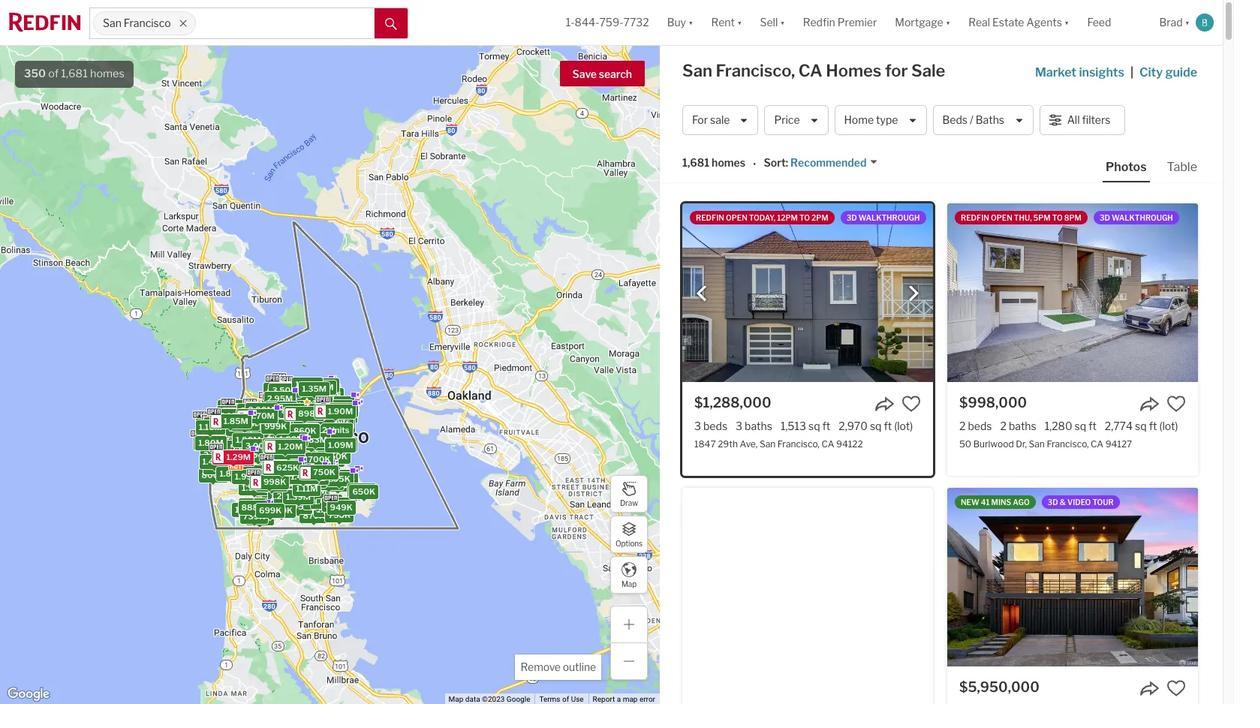 Task type: vqa. For each thing, say whether or not it's contained in the screenshot.
the Tour within the Tour via video chat list box
no



Task type: describe. For each thing, give the bounding box(es) containing it.
2,970
[[839, 420, 868, 432]]

photos
[[1106, 160, 1147, 174]]

to for 8pm
[[1052, 213, 1063, 222]]

©2023
[[482, 695, 505, 703]]

1.19m
[[317, 477, 340, 487]]

0 vertical spatial 5 units
[[299, 398, 327, 408]]

1 vertical spatial 879k
[[303, 510, 325, 520]]

1 vertical spatial 2.30m
[[250, 437, 276, 447]]

market insights | city guide
[[1035, 65, 1197, 80]]

all filters
[[1067, 114, 1111, 126]]

2 beds
[[959, 420, 992, 432]]

draw
[[620, 498, 638, 507]]

650k
[[352, 486, 375, 496]]

estate
[[993, 16, 1024, 29]]

1,513
[[781, 420, 806, 432]]

1,280
[[1045, 420, 1072, 432]]

video
[[1068, 498, 1091, 507]]

ca for $1,288,000
[[822, 439, 834, 450]]

725k
[[295, 409, 317, 420]]

mortgage ▾ button
[[886, 0, 960, 45]]

rent ▾
[[711, 16, 742, 29]]

baths for $998,000
[[1009, 420, 1037, 432]]

1.59m
[[298, 475, 323, 485]]

san right ave,
[[760, 439, 776, 450]]

800k
[[201, 470, 224, 480]]

for
[[885, 61, 908, 80]]

walkthrough for 2pm
[[859, 213, 920, 222]]

3d for $5,950,000
[[1048, 498, 1058, 507]]

950k down 1.09m
[[324, 451, 347, 462]]

635k
[[326, 479, 349, 489]]

475k
[[259, 436, 281, 447]]

(lot) for $998,000
[[1159, 420, 1178, 432]]

1 vertical spatial 1.39m
[[286, 491, 310, 502]]

mortgage
[[895, 16, 943, 29]]

485k
[[272, 460, 294, 471]]

&
[[1060, 498, 1066, 507]]

•
[[753, 157, 756, 170]]

2 vertical spatial 2.30m
[[304, 458, 330, 469]]

1 vertical spatial 599k
[[299, 467, 322, 477]]

options
[[616, 539, 643, 548]]

:
[[786, 156, 788, 169]]

map for map data ©2023 google
[[449, 695, 463, 703]]

0 vertical spatial 1.58m
[[282, 420, 307, 431]]

0 vertical spatial 4.30m
[[280, 434, 306, 444]]

photo of 565 ortega st, san francisco, ca 94122 image
[[947, 488, 1198, 667]]

1 horizontal spatial 849k
[[322, 418, 345, 429]]

1-844-759-7732 link
[[566, 16, 649, 29]]

$5,950,000
[[959, 679, 1040, 695]]

photo of 1847 29th ave, san francisco, ca 94122 image
[[682, 203, 933, 382]]

1 vertical spatial 1.45m
[[289, 428, 314, 439]]

1.29m
[[226, 451, 250, 462]]

4
[[279, 434, 285, 445]]

of for terms
[[562, 695, 569, 703]]

1 horizontal spatial 699k
[[350, 485, 373, 495]]

3.30m
[[240, 405, 266, 415]]

94122
[[836, 439, 863, 450]]

0 vertical spatial 599k
[[249, 406, 271, 417]]

buy ▾ button
[[658, 0, 702, 45]]

1 horizontal spatial 3.20m
[[278, 477, 304, 488]]

1 vertical spatial 1.25m
[[272, 431, 297, 442]]

0 horizontal spatial 3d
[[847, 213, 857, 222]]

1 vertical spatial 1.05m
[[324, 402, 349, 412]]

remove outline
[[521, 661, 596, 673]]

sell ▾ button
[[751, 0, 794, 45]]

tour
[[1093, 498, 1114, 507]]

save search button
[[560, 61, 645, 86]]

favorite button checkbox for $998,000
[[1167, 394, 1186, 414]]

filters
[[1082, 114, 1111, 126]]

/
[[970, 114, 974, 126]]

error
[[640, 695, 655, 703]]

favorite button image for $1,288,000
[[902, 394, 921, 414]]

beds / baths
[[943, 114, 1005, 126]]

premier
[[838, 16, 877, 29]]

photo of 50 burlwood dr, san francisco, ca 94127 image
[[947, 203, 1198, 382]]

1.10m up 840k
[[305, 444, 329, 454]]

1 horizontal spatial 2.10m
[[254, 419, 278, 430]]

2 vertical spatial 550k
[[256, 500, 279, 510]]

next button image
[[906, 286, 921, 301]]

2.98m
[[269, 436, 295, 446]]

price button
[[765, 105, 828, 135]]

for
[[692, 114, 708, 126]]

1 horizontal spatial 1.68m
[[265, 461, 290, 471]]

beds / baths button
[[933, 105, 1033, 135]]

2.70m
[[271, 388, 296, 399]]

719k
[[238, 418, 259, 429]]

0 vertical spatial homes
[[90, 67, 125, 80]]

francisco
[[124, 17, 171, 30]]

3 for 3 baths
[[736, 420, 743, 432]]

home type
[[844, 114, 898, 126]]

favorite button checkbox for $1,288,000
[[902, 394, 921, 414]]

market insights link
[[1035, 49, 1125, 82]]

options button
[[610, 516, 648, 553]]

guide
[[1165, 65, 1197, 80]]

price
[[774, 114, 800, 126]]

595k
[[287, 501, 309, 512]]

new
[[961, 498, 980, 507]]

2 vertical spatial 599k
[[248, 512, 271, 523]]

0 vertical spatial 1,681
[[61, 67, 88, 80]]

redfin premier
[[803, 16, 877, 29]]

rent ▾ button
[[711, 0, 742, 45]]

terms of use link
[[539, 695, 584, 703]]

1-
[[566, 16, 575, 29]]

1.11m
[[296, 483, 317, 493]]

0 vertical spatial 1.05m
[[283, 387, 308, 398]]

sale
[[710, 114, 730, 126]]

user photo image
[[1196, 14, 1214, 32]]

all filters button
[[1040, 105, 1125, 135]]

(lot) for $1,288,000
[[894, 420, 913, 432]]

1 vertical spatial 789k
[[285, 428, 307, 438]]

▾ for rent ▾
[[737, 16, 742, 29]]

redfin open thu, 5pm to 8pm
[[961, 213, 1082, 222]]

950k up 595k
[[287, 489, 310, 499]]

1 vertical spatial 5 units
[[284, 453, 312, 463]]

homes
[[826, 61, 882, 80]]

0 horizontal spatial 2.95m
[[267, 393, 293, 403]]

848k
[[306, 497, 328, 507]]

sq for 1,280
[[1075, 420, 1086, 432]]

1847
[[694, 439, 716, 450]]

san left 'francisco'
[[103, 17, 121, 30]]

0 horizontal spatial 699k
[[259, 505, 281, 515]]

94127
[[1106, 439, 1132, 450]]

redfin
[[803, 16, 835, 29]]

sell ▾ button
[[760, 0, 785, 45]]

0 horizontal spatial 3.20m
[[246, 456, 272, 467]]

648k
[[318, 409, 341, 419]]

738k
[[328, 510, 350, 520]]

redfin for redfin open today, 12pm to 2pm
[[696, 213, 724, 222]]

submit search image
[[385, 18, 397, 30]]

670k
[[286, 408, 309, 418]]

3 for 3 beds
[[694, 420, 701, 432]]

1 vertical spatial 1.58m
[[289, 439, 314, 449]]

remove san francisco image
[[178, 19, 187, 28]]

buy
[[667, 16, 686, 29]]

open for thu,
[[991, 213, 1013, 222]]

0 vertical spatial 789k
[[294, 412, 316, 423]]

0 vertical spatial 749k
[[319, 406, 341, 417]]

map region
[[0, 0, 774, 704]]

$998,000
[[959, 395, 1027, 411]]

1 vertical spatial 550k
[[301, 478, 324, 488]]

3d walkthrough for redfin open thu, 5pm to 8pm
[[1100, 213, 1173, 222]]

sq for 2,774
[[1135, 420, 1147, 432]]

0 vertical spatial 1.25m
[[207, 419, 231, 429]]

0 horizontal spatial 629k
[[272, 462, 294, 472]]

1 vertical spatial 1.49m
[[300, 472, 325, 482]]

homes inside 1,681 homes •
[[712, 156, 746, 169]]

1,681 homes •
[[682, 156, 756, 170]]

8.50m
[[266, 397, 293, 408]]

3 baths
[[736, 420, 772, 432]]

1.47m
[[295, 379, 319, 389]]

840k
[[299, 458, 322, 469]]

0 horizontal spatial 1.68m
[[202, 466, 227, 477]]

1 horizontal spatial 629k
[[312, 381, 334, 392]]

san francisco
[[103, 17, 171, 30]]

0 horizontal spatial 2.10m
[[219, 410, 244, 421]]



Task type: locate. For each thing, give the bounding box(es) containing it.
0 horizontal spatial 3d walkthrough
[[847, 213, 920, 222]]

1 horizontal spatial of
[[562, 695, 569, 703]]

1 horizontal spatial map
[[622, 579, 637, 588]]

1.58m down the 860k
[[289, 439, 314, 449]]

5.00m
[[273, 389, 300, 400]]

1 vertical spatial 1.53m
[[224, 442, 248, 452]]

▾ for buy ▾
[[688, 16, 693, 29]]

1 horizontal spatial homes
[[712, 156, 746, 169]]

1 horizontal spatial baths
[[1009, 420, 1037, 432]]

1 sq from the left
[[809, 420, 820, 432]]

0 vertical spatial 3.20m
[[246, 456, 272, 467]]

1,513 sq ft
[[781, 420, 831, 432]]

1 horizontal spatial 799k
[[293, 430, 315, 440]]

francisco, down 1,513 in the bottom of the page
[[778, 439, 820, 450]]

3 sq from the left
[[1075, 420, 1086, 432]]

350
[[24, 67, 46, 80]]

1 horizontal spatial 5
[[299, 398, 304, 408]]

1 horizontal spatial 1.99m
[[298, 391, 323, 402]]

▾ right mortgage
[[946, 16, 951, 29]]

988k
[[204, 422, 227, 433]]

1 horizontal spatial beds
[[968, 420, 992, 432]]

0 horizontal spatial of
[[48, 67, 59, 80]]

redfin for redfin open thu, 5pm to 8pm
[[961, 213, 989, 222]]

home type button
[[834, 105, 927, 135]]

2 redfin from the left
[[961, 213, 989, 222]]

898k
[[298, 408, 321, 419], [318, 454, 341, 464]]

3d right the 2pm
[[847, 213, 857, 222]]

1 horizontal spatial 675k
[[319, 401, 341, 411]]

of right 350
[[48, 67, 59, 80]]

sell ▾
[[760, 16, 785, 29]]

2 baths from the left
[[1009, 420, 1037, 432]]

4.50m
[[266, 384, 293, 394]]

1 horizontal spatial favorite button image
[[1167, 394, 1186, 414]]

data
[[465, 695, 480, 703]]

1 redfin from the left
[[696, 213, 724, 222]]

1 horizontal spatial open
[[991, 213, 1013, 222]]

0 horizontal spatial 5
[[284, 453, 289, 463]]

▾ inside mortgage ▾ dropdown button
[[946, 16, 951, 29]]

699k right '635k'
[[350, 485, 373, 495]]

2,774 sq ft (lot)
[[1105, 420, 1178, 432]]

to right 5pm
[[1052, 213, 1063, 222]]

homes
[[90, 67, 125, 80], [712, 156, 746, 169]]

2 675k from the left
[[292, 401, 314, 411]]

2 ft from the left
[[884, 420, 892, 432]]

ca left the 94122
[[822, 439, 834, 450]]

ft right 2,774
[[1149, 420, 1157, 432]]

homes down "san francisco"
[[90, 67, 125, 80]]

2 horizontal spatial 3d
[[1100, 213, 1110, 222]]

0 vertical spatial 1.99m
[[298, 391, 323, 402]]

1.00m down 828k
[[276, 496, 302, 506]]

1 vertical spatial 878k
[[241, 500, 264, 510]]

0 vertical spatial map
[[622, 579, 637, 588]]

699k
[[350, 485, 373, 495], [259, 505, 281, 515]]

francisco,
[[716, 61, 795, 80], [778, 439, 820, 450], [1047, 439, 1089, 450]]

1.39m down 438k
[[327, 420, 352, 431]]

739k
[[243, 511, 265, 521]]

550k down 828k
[[256, 500, 279, 510]]

1.53m down 2.55m at the left
[[199, 419, 224, 429]]

None search field
[[196, 8, 375, 38]]

buy ▾ button
[[667, 0, 693, 45]]

▾ right agents
[[1064, 16, 1069, 29]]

0 horizontal spatial homes
[[90, 67, 125, 80]]

ft left 2,774
[[1089, 420, 1097, 432]]

san up for
[[682, 61, 712, 80]]

0 horizontal spatial favorite button image
[[902, 394, 921, 414]]

▾ for sell ▾
[[780, 16, 785, 29]]

0 horizontal spatial open
[[726, 213, 748, 222]]

home
[[844, 114, 874, 126]]

0 vertical spatial 799k
[[293, 430, 315, 440]]

beds up burlwood at right
[[968, 420, 992, 432]]

789k
[[294, 412, 316, 423], [285, 428, 307, 438]]

879k down 848k
[[303, 510, 325, 520]]

2.08m
[[224, 409, 250, 420]]

favorite button checkbox
[[902, 394, 921, 414], [1167, 394, 1186, 414], [1167, 679, 1186, 698]]

1 horizontal spatial walkthrough
[[1112, 213, 1173, 222]]

ft for 2,970 sq ft (lot)
[[884, 420, 892, 432]]

1 vertical spatial 699k
[[259, 505, 281, 515]]

895k
[[327, 473, 350, 484], [321, 474, 344, 485]]

map left data
[[449, 695, 463, 703]]

1 vertical spatial 5
[[284, 453, 289, 463]]

2.48m
[[269, 400, 295, 411]]

walkthrough for 8pm
[[1112, 213, 1173, 222]]

baths
[[976, 114, 1005, 126]]

favorite button checkbox for $5,950,000
[[1167, 679, 1186, 698]]

0 horizontal spatial baths
[[745, 420, 772, 432]]

3 ▾ from the left
[[780, 16, 785, 29]]

map
[[622, 579, 637, 588], [449, 695, 463, 703]]

(lot) right 2,970 in the bottom of the page
[[894, 420, 913, 432]]

2 sq from the left
[[870, 420, 882, 432]]

1 (lot) from the left
[[894, 420, 913, 432]]

0 horizontal spatial walkthrough
[[859, 213, 920, 222]]

2,774
[[1105, 420, 1133, 432]]

favorite button image
[[902, 394, 921, 414], [1167, 394, 1186, 414]]

1 ft from the left
[[822, 420, 831, 432]]

0 horizontal spatial 1.99m
[[234, 471, 259, 481]]

1.48m
[[316, 504, 341, 515]]

sq right 2,774
[[1135, 420, 1147, 432]]

0 vertical spatial 629k
[[312, 381, 334, 392]]

draw button
[[610, 475, 648, 513]]

1 3 from the left
[[694, 420, 701, 432]]

0 vertical spatial 2.30m
[[304, 395, 330, 406]]

san right dr,
[[1029, 439, 1045, 450]]

3.83m
[[294, 464, 320, 474]]

1 vertical spatial 898k
[[318, 454, 341, 464]]

0 vertical spatial 878k
[[328, 404, 350, 414]]

950k down '750k'
[[312, 478, 335, 489]]

open left thu,
[[991, 213, 1013, 222]]

sq for 2,970
[[870, 420, 882, 432]]

2 ▾ from the left
[[737, 16, 742, 29]]

3.20m down the 1.43m
[[246, 456, 272, 467]]

3d walkthrough right the 2pm
[[847, 213, 920, 222]]

1 3d walkthrough from the left
[[847, 213, 920, 222]]

walkthrough down photos button
[[1112, 213, 1173, 222]]

to for 2pm
[[800, 213, 810, 222]]

0 horizontal spatial map
[[449, 695, 463, 703]]

0 horizontal spatial 799k
[[255, 505, 278, 516]]

545k
[[295, 403, 318, 414]]

real estate agents ▾ link
[[969, 0, 1069, 45]]

550k down 3.83m
[[301, 478, 324, 488]]

3.40m
[[271, 383, 297, 393]]

1 vertical spatial 4.30m
[[275, 447, 302, 457]]

1.40m
[[294, 397, 319, 408], [321, 417, 346, 428], [287, 429, 312, 440], [202, 456, 227, 467], [249, 467, 274, 478], [290, 471, 315, 481], [286, 488, 311, 499]]

1 vertical spatial 3.20m
[[278, 477, 304, 488]]

2 units
[[326, 405, 354, 416], [326, 410, 354, 421], [322, 417, 350, 427], [322, 425, 349, 435]]

redfin left thu,
[[961, 213, 989, 222]]

998k
[[271, 387, 294, 398], [328, 412, 351, 422], [255, 435, 278, 445], [270, 438, 293, 448], [325, 442, 348, 453], [235, 447, 258, 458], [307, 465, 330, 476], [263, 477, 286, 487], [289, 493, 311, 503]]

francisco, for $998,000
[[1047, 439, 1089, 450]]

1
[[304, 403, 308, 413]]

google image
[[4, 685, 53, 704]]

790k
[[296, 413, 318, 423]]

beds for $1,288,000
[[703, 420, 728, 432]]

3 up ave,
[[736, 420, 743, 432]]

4 ▾ from the left
[[946, 16, 951, 29]]

0 vertical spatial 1.49m
[[299, 388, 324, 399]]

2 vertical spatial 749k
[[288, 438, 310, 448]]

walkthrough right the 2pm
[[859, 213, 920, 222]]

6 ▾ from the left
[[1185, 16, 1190, 29]]

0 vertical spatial of
[[48, 67, 59, 80]]

▾ inside buy ▾ dropdown button
[[688, 16, 693, 29]]

▾ inside real estate agents ▾ link
[[1064, 16, 1069, 29]]

0 vertical spatial 1.53m
[[199, 419, 224, 429]]

1,681 down for
[[682, 156, 710, 169]]

1.85m
[[311, 405, 336, 416], [223, 416, 248, 426], [280, 462, 305, 472], [295, 463, 320, 473]]

5 ▾ from the left
[[1064, 16, 1069, 29]]

ca for $998,000
[[1091, 439, 1104, 450]]

(lot) right 2,774
[[1159, 420, 1178, 432]]

all
[[1067, 114, 1080, 126]]

550k down 1.47m
[[291, 389, 313, 400]]

1 vertical spatial 849k
[[322, 418, 345, 429]]

3.20m down '625k'
[[278, 477, 304, 488]]

1 vertical spatial 1.99m
[[234, 471, 259, 481]]

1.42m
[[299, 387, 324, 397]]

29th
[[718, 439, 738, 450]]

1847 29th ave, san francisco, ca 94122
[[694, 439, 863, 450]]

1 675k from the left
[[319, 401, 341, 411]]

sq for 1,513
[[809, 420, 820, 432]]

ft for 2,774 sq ft (lot)
[[1149, 420, 1157, 432]]

849k down 1.47m
[[297, 390, 320, 401]]

1,681 right 350
[[61, 67, 88, 80]]

baths for $1,288,000
[[745, 420, 772, 432]]

map for map
[[622, 579, 637, 588]]

of left use
[[562, 695, 569, 703]]

1 horizontal spatial 2.95m
[[296, 467, 322, 477]]

314k
[[295, 422, 316, 433]]

1.10m up 1.78m
[[227, 406, 251, 417]]

map inside button
[[622, 579, 637, 588]]

market
[[1035, 65, 1077, 80]]

2 favorite button image from the left
[[1167, 394, 1186, 414]]

▾ right rent
[[737, 16, 742, 29]]

1 vertical spatial map
[[449, 695, 463, 703]]

1 horizontal spatial 878k
[[328, 404, 350, 414]]

1.10m down 988k
[[206, 437, 230, 448]]

1.25m down 600k
[[272, 431, 297, 442]]

map data ©2023 google
[[449, 695, 530, 703]]

3d for $998,000
[[1100, 213, 1110, 222]]

1 horizontal spatial 1,681
[[682, 156, 710, 169]]

925k
[[308, 468, 330, 478]]

5.25m
[[280, 435, 306, 445]]

previous button image
[[694, 286, 709, 301]]

francisco, for $1,288,000
[[778, 439, 820, 450]]

968k
[[298, 389, 321, 400]]

units
[[306, 398, 327, 408], [333, 405, 354, 416], [333, 410, 354, 421], [329, 417, 350, 427], [328, 425, 349, 435], [287, 434, 307, 445], [291, 453, 312, 463]]

1 horizontal spatial to
[[1052, 213, 1063, 222]]

▾ inside rent ▾ dropdown button
[[737, 16, 742, 29]]

table button
[[1164, 159, 1200, 181]]

41
[[981, 498, 990, 507]]

1 vertical spatial 749k
[[266, 426, 288, 436]]

sq right 2,970 in the bottom of the page
[[870, 420, 882, 432]]

1 horizontal spatial (lot)
[[1159, 420, 1178, 432]]

0 vertical spatial 699k
[[350, 485, 373, 495]]

1.58m down 670k
[[282, 420, 307, 431]]

1 walkthrough from the left
[[859, 213, 920, 222]]

3 ft from the left
[[1089, 420, 1097, 432]]

1.39m down 1.59m
[[286, 491, 310, 502]]

2 3d walkthrough from the left
[[1100, 213, 1173, 222]]

0 horizontal spatial 1.39m
[[286, 491, 310, 502]]

1 open from the left
[[726, 213, 748, 222]]

1 vertical spatial 799k
[[255, 505, 278, 516]]

1 horizontal spatial 1.05m
[[324, 402, 349, 412]]

1 1.00m from the left
[[276, 496, 302, 506]]

1 horizontal spatial 1.39m
[[327, 420, 352, 431]]

1 to from the left
[[800, 213, 810, 222]]

favorite button image
[[1167, 679, 1186, 698]]

3d walkthrough for redfin open today, 12pm to 2pm
[[847, 213, 920, 222]]

2 to from the left
[[1052, 213, 1063, 222]]

▾ right sell
[[780, 16, 785, 29]]

of
[[48, 67, 59, 80], [562, 695, 569, 703]]

favorite button image up the 2,774 sq ft (lot)
[[1167, 394, 1186, 414]]

1 vertical spatial 2.95m
[[296, 467, 322, 477]]

francisco, down sell
[[716, 61, 795, 80]]

for sale
[[692, 114, 730, 126]]

2.00m
[[294, 387, 320, 397], [268, 403, 294, 414], [248, 404, 274, 415], [231, 411, 257, 422], [230, 416, 257, 426], [224, 417, 250, 427], [226, 420, 252, 431], [229, 423, 255, 433], [249, 437, 275, 447], [197, 437, 223, 448], [281, 438, 307, 449], [235, 446, 261, 457], [289, 447, 315, 458], [257, 462, 283, 472]]

ft left 2,970 in the bottom of the page
[[822, 420, 831, 432]]

950k
[[324, 451, 347, 462], [312, 478, 335, 489], [287, 489, 310, 499]]

1 baths from the left
[[745, 420, 772, 432]]

5 units
[[299, 398, 327, 408], [284, 453, 312, 463]]

1 vertical spatial 629k
[[272, 462, 294, 472]]

▾ right brad
[[1185, 16, 1190, 29]]

1 vertical spatial of
[[562, 695, 569, 703]]

1.53m down 1.78m
[[224, 442, 248, 452]]

ft for 1,513 sq ft
[[822, 420, 831, 432]]

50
[[959, 439, 972, 450]]

5
[[299, 398, 304, 408], [284, 453, 289, 463]]

2 vertical spatial 1.45m
[[312, 450, 337, 460]]

remove
[[521, 661, 561, 673]]

1.93m
[[270, 398, 295, 409]]

8pm
[[1064, 213, 1082, 222]]

4 ft from the left
[[1149, 420, 1157, 432]]

rent ▾ button
[[702, 0, 751, 45]]

ca left 94127
[[1091, 439, 1104, 450]]

4.25m
[[265, 399, 291, 410]]

1 horizontal spatial 3d
[[1048, 498, 1058, 507]]

1 favorite button image from the left
[[902, 394, 921, 414]]

homes left •
[[712, 156, 746, 169]]

ca left homes
[[799, 61, 823, 80]]

2 beds from the left
[[968, 420, 992, 432]]

0 vertical spatial 849k
[[297, 390, 320, 401]]

to left the 2pm
[[800, 213, 810, 222]]

1.10m up 595k
[[285, 486, 309, 497]]

1.00m up 738k
[[314, 496, 339, 507]]

0 vertical spatial 1.45m
[[293, 393, 318, 403]]

1.39m
[[327, 420, 352, 431], [286, 491, 310, 502]]

1.25m down 989k
[[269, 482, 293, 493]]

3d walkthrough down photos button
[[1100, 213, 1173, 222]]

sq right 1,513 in the bottom of the page
[[809, 420, 820, 432]]

1 horizontal spatial redfin
[[961, 213, 989, 222]]

sell
[[760, 16, 778, 29]]

ad region
[[682, 488, 933, 704]]

ft for 1,280 sq ft
[[1089, 420, 1097, 432]]

625k
[[276, 462, 298, 472]]

865k
[[300, 398, 323, 409]]

629k
[[312, 381, 334, 392], [272, 462, 294, 472]]

beds up 1847
[[703, 420, 728, 432]]

favorite button image up 2,970 sq ft (lot)
[[902, 394, 921, 414]]

699k down 828k
[[259, 505, 281, 515]]

baths up ave,
[[745, 420, 772, 432]]

1.25m down 2.55m at the left
[[207, 419, 231, 429]]

francisco, down 1,280 sq ft
[[1047, 439, 1089, 450]]

438k
[[327, 408, 349, 418]]

0 horizontal spatial 675k
[[292, 401, 314, 411]]

redfin left the 'today,'
[[696, 213, 724, 222]]

1.38m
[[272, 456, 297, 467]]

3.75m
[[287, 423, 313, 434]]

4 sq from the left
[[1135, 420, 1147, 432]]

open left the 'today,'
[[726, 213, 748, 222]]

0 horizontal spatial to
[[800, 213, 810, 222]]

open for today,
[[726, 213, 748, 222]]

type
[[876, 114, 898, 126]]

3 up 1847
[[694, 420, 701, 432]]

2 open from the left
[[991, 213, 1013, 222]]

2 1.00m from the left
[[314, 496, 339, 507]]

1.50m
[[301, 386, 326, 396], [238, 466, 263, 477], [292, 468, 317, 479], [325, 499, 350, 509], [235, 504, 260, 515]]

city guide link
[[1140, 64, 1200, 82]]

5.95m
[[240, 449, 266, 460]]

1 vertical spatial homes
[[712, 156, 746, 169]]

▾ inside sell ▾ dropdown button
[[780, 16, 785, 29]]

favorite button image for $998,000
[[1167, 394, 1186, 414]]

9.50m
[[314, 439, 340, 450]]

2 3 from the left
[[736, 420, 743, 432]]

0 vertical spatial 1.39m
[[327, 420, 352, 431]]

▾ right buy
[[688, 16, 693, 29]]

use
[[571, 695, 584, 703]]

1,681 inside 1,681 homes •
[[682, 156, 710, 169]]

2 walkthrough from the left
[[1112, 213, 1173, 222]]

879k up "4 units"
[[284, 423, 306, 433]]

844-
[[575, 16, 599, 29]]

baths up dr,
[[1009, 420, 1037, 432]]

0 horizontal spatial 1,681
[[61, 67, 88, 80]]

0 horizontal spatial beds
[[703, 420, 728, 432]]

0 vertical spatial 898k
[[298, 408, 321, 419]]

ft right 2,970 in the bottom of the page
[[884, 420, 892, 432]]

2.38m
[[315, 389, 341, 400]]

beds for $998,000
[[968, 420, 992, 432]]

3d left &
[[1048, 498, 1058, 507]]

1.10m down 2.48m
[[272, 416, 296, 426]]

3.20m
[[246, 456, 272, 467], [278, 477, 304, 488]]

▾
[[688, 16, 693, 29], [737, 16, 742, 29], [780, 16, 785, 29], [946, 16, 951, 29], [1064, 16, 1069, 29], [1185, 16, 1190, 29]]

map down options on the bottom
[[622, 579, 637, 588]]

search
[[599, 68, 632, 80]]

0 horizontal spatial 1.00m
[[276, 496, 302, 506]]

0 vertical spatial 879k
[[284, 423, 306, 433]]

sq right the 1,280
[[1075, 420, 1086, 432]]

▾ for brad ▾
[[1185, 16, 1190, 29]]

1.75m
[[322, 403, 347, 414], [299, 484, 323, 495], [302, 485, 327, 496]]

of for 350
[[48, 67, 59, 80]]

2 (lot) from the left
[[1159, 420, 1178, 432]]

2.39m
[[312, 406, 338, 416]]

3d walkthrough
[[847, 213, 920, 222], [1100, 213, 1173, 222]]

3d right 8pm
[[1100, 213, 1110, 222]]

2 vertical spatial 1.25m
[[269, 482, 293, 493]]

▾ for mortgage ▾
[[946, 16, 951, 29]]

4.00m
[[280, 394, 307, 405]]

849k down 2.39m at the bottom of page
[[322, 418, 345, 429]]

785k
[[308, 396, 330, 406]]

1 ▾ from the left
[[688, 16, 693, 29]]

978k
[[332, 404, 355, 415]]

879k
[[284, 423, 306, 433], [303, 510, 325, 520]]

0 vertical spatial 550k
[[291, 389, 313, 400]]

1 vertical spatial 1,681
[[682, 156, 710, 169]]

1 beds from the left
[[703, 420, 728, 432]]



